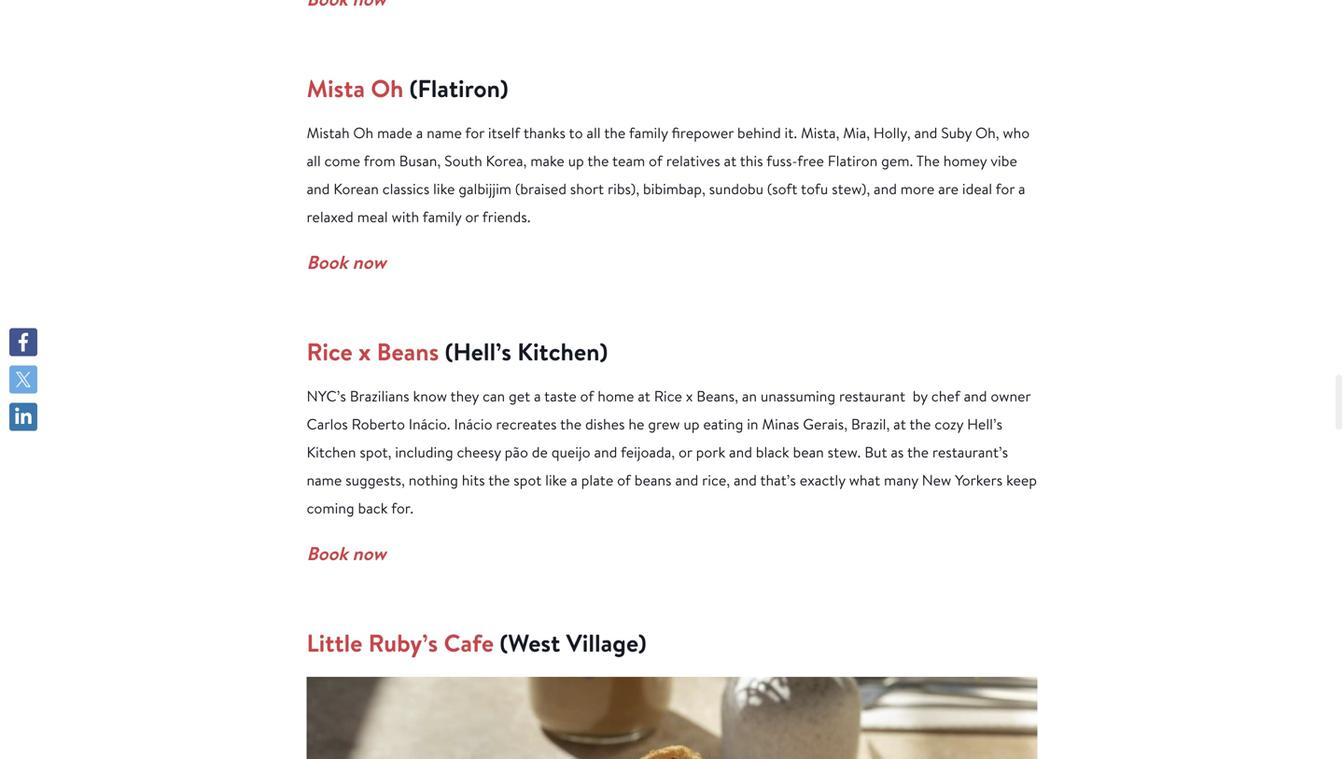 Task type: locate. For each thing, give the bounding box(es) containing it.
0 horizontal spatial like
[[433, 179, 455, 198]]

book now link
[[307, 249, 386, 275], [307, 541, 386, 566]]

up inside mistah oh made a name for itself thanks to all the family firepower behind it. mista, mia, holly, and suby oh, who all come from busan, south korea, make up the team of relatives at this fuss-free flatiron gem. the homey vibe and korean classics like galbijjim (braised short ribs), bibimbap, sundobu (soft tofu stew), and more are ideal for a relaxed meal with family or friends.
[[568, 151, 584, 170]]

1 vertical spatial rice
[[654, 386, 683, 406]]

0 vertical spatial name
[[427, 123, 462, 142]]

2 book now from the top
[[307, 541, 386, 566]]

1 book from the top
[[307, 249, 348, 275]]

at left this
[[724, 151, 737, 170]]

a
[[416, 123, 423, 142], [1019, 179, 1026, 198], [534, 386, 541, 406], [571, 470, 578, 490]]

(hell's
[[445, 335, 512, 368]]

0 vertical spatial like
[[433, 179, 455, 198]]

at up "as"
[[894, 414, 906, 434]]

name up south
[[427, 123, 462, 142]]

an
[[742, 386, 757, 406]]

are
[[939, 179, 959, 198]]

1 vertical spatial up
[[684, 414, 700, 434]]

family
[[629, 123, 668, 142], [423, 207, 462, 226]]

queijo
[[552, 442, 591, 462]]

1 vertical spatial oh
[[353, 123, 374, 142]]

1 horizontal spatial all
[[587, 123, 601, 142]]

free
[[798, 151, 824, 170]]

they
[[451, 386, 479, 406]]

a right ideal
[[1019, 179, 1026, 198]]

1 vertical spatial book now
[[307, 541, 386, 566]]

and down the dishes
[[594, 442, 618, 462]]

book now
[[307, 249, 386, 275], [307, 541, 386, 566]]

relatives
[[666, 151, 721, 170]]

up down to
[[568, 151, 584, 170]]

0 vertical spatial book now
[[307, 249, 386, 275]]

kitchen
[[307, 442, 356, 462]]

village)
[[566, 627, 647, 660]]

1 vertical spatial now
[[353, 541, 386, 566]]

0 horizontal spatial rice
[[307, 335, 353, 368]]

0 vertical spatial for
[[465, 123, 485, 142]]

chef
[[932, 386, 961, 406]]

book now down relaxed
[[307, 249, 386, 275]]

who
[[1003, 123, 1030, 142]]

name inside nyc's brazilians know they can get a taste of home at rice x beans, an unassuming restaurant  by chef and owner carlos roberto inácio. inácio recreates the dishes he grew up eating in minas gerais, brazil, at the cozy hell's kitchen spot, including cheesy pão de queijo and feijoada, or pork and black bean stew. but as the restaurant's name suggests, nothing hits the spot like a plate of beans and rice, and that's exactly what many new yorkers keep coming back for.
[[307, 470, 342, 490]]

of right team
[[649, 151, 663, 170]]

friends.
[[482, 207, 531, 226]]

1 now from the top
[[353, 249, 386, 275]]

the
[[604, 123, 626, 142], [588, 151, 609, 170], [560, 414, 582, 434], [910, 414, 931, 434], [908, 442, 929, 462], [489, 470, 510, 490]]

grew
[[648, 414, 680, 434]]

up inside nyc's brazilians know they can get a taste of home at rice x beans, an unassuming restaurant  by chef and owner carlos roberto inácio. inácio recreates the dishes he grew up eating in minas gerais, brazil, at the cozy hell's kitchen spot, including cheesy pão de queijo and feijoada, or pork and black bean stew. but as the restaurant's name suggests, nothing hits the spot like a plate of beans and rice, and that's exactly what many new yorkers keep coming back for.
[[684, 414, 700, 434]]

0 vertical spatial family
[[629, 123, 668, 142]]

2 horizontal spatial at
[[894, 414, 906, 434]]

now
[[353, 249, 386, 275], [353, 541, 386, 566]]

come
[[325, 151, 360, 170]]

0 horizontal spatial at
[[638, 386, 651, 406]]

cafe
[[444, 627, 494, 660]]

new
[[922, 470, 952, 490]]

1 horizontal spatial at
[[724, 151, 737, 170]]

x left beans,
[[686, 386, 693, 406]]

busan,
[[399, 151, 441, 170]]

feijoada,
[[621, 442, 675, 462]]

1 horizontal spatial rice
[[654, 386, 683, 406]]

name
[[427, 123, 462, 142], [307, 470, 342, 490]]

holly,
[[874, 123, 911, 142]]

more
[[901, 179, 935, 198]]

book now link down 'coming'
[[307, 541, 386, 566]]

0 horizontal spatial for
[[465, 123, 485, 142]]

0 vertical spatial book
[[307, 249, 348, 275]]

spot
[[514, 470, 542, 490]]

0 vertical spatial now
[[353, 249, 386, 275]]

2 horizontal spatial of
[[649, 151, 663, 170]]

or inside mistah oh made a name for itself thanks to all the family firepower behind it. mista, mia, holly, and suby oh, who all come from busan, south korea, make up the team of relatives at this fuss-free flatiron gem. the homey vibe and korean classics like galbijjim (braised short ribs), bibimbap, sundobu (soft tofu stew), and more are ideal for a relaxed meal with family or friends.
[[465, 207, 479, 226]]

now down back
[[353, 541, 386, 566]]

and right the pork
[[729, 442, 753, 462]]

all left come
[[307, 151, 321, 170]]

of right the "taste"
[[580, 386, 594, 406]]

book now link down relaxed
[[307, 249, 386, 275]]

owner
[[991, 386, 1031, 406]]

up right grew
[[684, 414, 700, 434]]

brazil,
[[851, 414, 890, 434]]

0 horizontal spatial x
[[359, 335, 371, 368]]

1 horizontal spatial name
[[427, 123, 462, 142]]

at
[[724, 151, 737, 170], [638, 386, 651, 406], [894, 414, 906, 434]]

0 horizontal spatial all
[[307, 151, 321, 170]]

kitchen)
[[518, 335, 608, 368]]

gerais,
[[803, 414, 848, 434]]

thanks
[[524, 123, 566, 142]]

firepower
[[672, 123, 734, 142]]

2 vertical spatial at
[[894, 414, 906, 434]]

1 book now link from the top
[[307, 249, 386, 275]]

or left the pork
[[679, 442, 693, 462]]

he
[[629, 414, 645, 434]]

at right home
[[638, 386, 651, 406]]

1 vertical spatial name
[[307, 470, 342, 490]]

0 vertical spatial at
[[724, 151, 737, 170]]

inácio
[[454, 414, 493, 434]]

2 vertical spatial of
[[617, 470, 631, 490]]

la breakfast burrito on a white plate at nyc restaurant little ruby's image
[[307, 677, 1038, 759]]

up for eating
[[684, 414, 700, 434]]

for left itself
[[465, 123, 485, 142]]

0 horizontal spatial up
[[568, 151, 584, 170]]

name inside mistah oh made a name for itself thanks to all the family firepower behind it. mista, mia, holly, and suby oh, who all come from busan, south korea, make up the team of relatives at this fuss-free flatiron gem. the homey vibe and korean classics like galbijjim (braised short ribs), bibimbap, sundobu (soft tofu stew), and more are ideal for a relaxed meal with family or friends.
[[427, 123, 462, 142]]

1 horizontal spatial like
[[545, 470, 567, 490]]

book down relaxed
[[307, 249, 348, 275]]

the up short
[[588, 151, 609, 170]]

like down south
[[433, 179, 455, 198]]

name up 'coming'
[[307, 470, 342, 490]]

1 vertical spatial book
[[307, 541, 348, 566]]

1 vertical spatial of
[[580, 386, 594, 406]]

coming
[[307, 498, 355, 518]]

0 horizontal spatial of
[[580, 386, 594, 406]]

family right the with
[[423, 207, 462, 226]]

x left beans
[[359, 335, 371, 368]]

1 horizontal spatial or
[[679, 442, 693, 462]]

now down meal
[[353, 249, 386, 275]]

inácio.
[[409, 414, 451, 434]]

beans
[[635, 470, 672, 490]]

oh
[[371, 72, 404, 105], [353, 123, 374, 142]]

book now down 'coming'
[[307, 541, 386, 566]]

home
[[598, 386, 634, 406]]

1 vertical spatial at
[[638, 386, 651, 406]]

book
[[307, 249, 348, 275], [307, 541, 348, 566]]

x
[[359, 335, 371, 368], [686, 386, 693, 406]]

oh up made
[[371, 72, 404, 105]]

a right made
[[416, 123, 423, 142]]

mista
[[307, 72, 365, 105]]

0 vertical spatial x
[[359, 335, 371, 368]]

0 vertical spatial rice
[[307, 335, 353, 368]]

rice up nyc's
[[307, 335, 353, 368]]

1 vertical spatial x
[[686, 386, 693, 406]]

0 horizontal spatial name
[[307, 470, 342, 490]]

oh left made
[[353, 123, 374, 142]]

0 vertical spatial oh
[[371, 72, 404, 105]]

and up the on the right top of the page
[[915, 123, 938, 142]]

including
[[395, 442, 453, 462]]

vibe
[[991, 151, 1018, 170]]

plate
[[581, 470, 614, 490]]

1 vertical spatial like
[[545, 470, 567, 490]]

korean
[[334, 179, 379, 198]]

exactly
[[800, 470, 846, 490]]

x inside nyc's brazilians know they can get a taste of home at rice x beans, an unassuming restaurant  by chef and owner carlos roberto inácio. inácio recreates the dishes he grew up eating in minas gerais, brazil, at the cozy hell's kitchen spot, including cheesy pão de queijo and feijoada, or pork and black bean stew. but as the restaurant's name suggests, nothing hits the spot like a plate of beans and rice, and that's exactly what many new yorkers keep coming back for.
[[686, 386, 693, 406]]

and down gem.
[[874, 179, 897, 198]]

for right ideal
[[996, 179, 1015, 198]]

rice x beans (hell's kitchen)
[[307, 335, 608, 368]]

oh for mistah
[[353, 123, 374, 142]]

1 vertical spatial book now link
[[307, 541, 386, 566]]

1 horizontal spatial x
[[686, 386, 693, 406]]

all right to
[[587, 123, 601, 142]]

the up queijo
[[560, 414, 582, 434]]

1 vertical spatial for
[[996, 179, 1015, 198]]

book down 'coming'
[[307, 541, 348, 566]]

the
[[917, 151, 940, 170]]

oh for mista
[[371, 72, 404, 105]]

short
[[570, 179, 604, 198]]

eating
[[703, 414, 744, 434]]

rice,
[[702, 470, 730, 490]]

0 horizontal spatial or
[[465, 207, 479, 226]]

0 vertical spatial up
[[568, 151, 584, 170]]

1 vertical spatial family
[[423, 207, 462, 226]]

like
[[433, 179, 455, 198], [545, 470, 567, 490]]

0 vertical spatial or
[[465, 207, 479, 226]]

mista oh link
[[307, 72, 404, 105]]

0 vertical spatial book now link
[[307, 249, 386, 275]]

rice inside nyc's brazilians know they can get a taste of home at rice x beans, an unassuming restaurant  by chef and owner carlos roberto inácio. inácio recreates the dishes he grew up eating in minas gerais, brazil, at the cozy hell's kitchen spot, including cheesy pão de queijo and feijoada, or pork and black bean stew. but as the restaurant's name suggests, nothing hits the spot like a plate of beans and rice, and that's exactly what many new yorkers keep coming back for.
[[654, 386, 683, 406]]

facebook f image
[[14, 333, 33, 352]]

rice up grew
[[654, 386, 683, 406]]

up for the
[[568, 151, 584, 170]]

behind
[[738, 123, 781, 142]]

with
[[392, 207, 419, 226]]

1 vertical spatial all
[[307, 151, 321, 170]]

1 vertical spatial or
[[679, 442, 693, 462]]

beans,
[[697, 386, 739, 406]]

and
[[915, 123, 938, 142], [307, 179, 330, 198], [874, 179, 897, 198], [964, 386, 987, 406], [594, 442, 618, 462], [729, 442, 753, 462], [675, 470, 699, 490], [734, 470, 757, 490]]

pão
[[505, 442, 528, 462]]

stew),
[[832, 179, 870, 198]]

oh inside mistah oh made a name for itself thanks to all the family firepower behind it. mista, mia, holly, and suby oh, who all come from busan, south korea, make up the team of relatives at this fuss-free flatiron gem. the homey vibe and korean classics like galbijjim (braised short ribs), bibimbap, sundobu (soft tofu stew), and more are ideal for a relaxed meal with family or friends.
[[353, 123, 374, 142]]

or down the galbijjim in the left of the page
[[465, 207, 479, 226]]

1 horizontal spatial up
[[684, 414, 700, 434]]

all
[[587, 123, 601, 142], [307, 151, 321, 170]]

family up team
[[629, 123, 668, 142]]

0 vertical spatial of
[[649, 151, 663, 170]]

of right plate
[[617, 470, 631, 490]]

stew.
[[828, 442, 861, 462]]

up
[[568, 151, 584, 170], [684, 414, 700, 434]]

like right the spot
[[545, 470, 567, 490]]

of
[[649, 151, 663, 170], [580, 386, 594, 406], [617, 470, 631, 490]]



Task type: vqa. For each thing, say whether or not it's contained in the screenshot.
topmost View dine at home options
no



Task type: describe. For each thing, give the bounding box(es) containing it.
bibimbap,
[[643, 179, 706, 198]]

(braised
[[515, 179, 567, 198]]

de
[[532, 442, 548, 462]]

like inside mistah oh made a name for itself thanks to all the family firepower behind it. mista, mia, holly, and suby oh, who all come from busan, south korea, make up the team of relatives at this fuss-free flatiron gem. the homey vibe and korean classics like galbijjim (braised short ribs), bibimbap, sundobu (soft tofu stew), and more are ideal for a relaxed meal with family or friends.
[[433, 179, 455, 198]]

the down by
[[910, 414, 931, 434]]

carlos
[[307, 414, 348, 434]]

keep
[[1007, 470, 1037, 490]]

for.
[[391, 498, 414, 518]]

nyc's brazilians know they can get a taste of home at rice x beans, an unassuming restaurant  by chef and owner carlos roberto inácio. inácio recreates the dishes he grew up eating in minas gerais, brazil, at the cozy hell's kitchen spot, including cheesy pão de queijo and feijoada, or pork and black bean stew. but as the restaurant's name suggests, nothing hits the spot like a plate of beans and rice, and that's exactly what many new yorkers keep coming back for.
[[307, 386, 1037, 518]]

1 horizontal spatial of
[[617, 470, 631, 490]]

beans
[[377, 335, 439, 368]]

and right rice, at the bottom of the page
[[734, 470, 757, 490]]

make
[[531, 151, 565, 170]]

made
[[377, 123, 413, 142]]

and up relaxed
[[307, 179, 330, 198]]

2 book from the top
[[307, 541, 348, 566]]

0 vertical spatial all
[[587, 123, 601, 142]]

can
[[483, 386, 505, 406]]

classics
[[383, 179, 430, 198]]

nyc's
[[307, 386, 346, 406]]

roberto
[[352, 414, 405, 434]]

sundobu
[[709, 179, 764, 198]]

hell's
[[967, 414, 1003, 434]]

black
[[756, 442, 790, 462]]

and up hell's
[[964, 386, 987, 406]]

mistah
[[307, 123, 350, 142]]

get
[[509, 386, 531, 406]]

1 horizontal spatial for
[[996, 179, 1015, 198]]

dishes
[[585, 414, 625, 434]]

flatiron
[[828, 151, 878, 170]]

homey
[[944, 151, 987, 170]]

galbijjim
[[459, 179, 512, 198]]

little ruby's cafe (west village)
[[307, 627, 647, 660]]

that's
[[761, 470, 796, 490]]

cozy
[[935, 414, 964, 434]]

brazilians
[[350, 386, 410, 406]]

korea,
[[486, 151, 527, 170]]

recreates
[[496, 414, 557, 434]]

itself
[[488, 123, 520, 142]]

relaxed
[[307, 207, 354, 226]]

this
[[740, 151, 763, 170]]

(soft
[[767, 179, 798, 198]]

0 horizontal spatial family
[[423, 207, 462, 226]]

hits
[[462, 470, 485, 490]]

but
[[865, 442, 888, 462]]

a left plate
[[571, 470, 578, 490]]

mia,
[[843, 123, 870, 142]]

nothing
[[409, 470, 458, 490]]

bean
[[793, 442, 824, 462]]

the right hits
[[489, 470, 510, 490]]

mistah oh made a name for itself thanks to all the family firepower behind it. mista, mia, holly, and suby oh, who all come from busan, south korea, make up the team of relatives at this fuss-free flatiron gem. the homey vibe and korean classics like galbijjim (braised short ribs), bibimbap, sundobu (soft tofu stew), and more are ideal for a relaxed meal with family or friends.
[[307, 123, 1030, 226]]

know
[[413, 386, 447, 406]]

restaurant's
[[933, 442, 1009, 462]]

suby
[[941, 123, 972, 142]]

taste
[[545, 386, 577, 406]]

it.
[[785, 123, 798, 142]]

a right get
[[534, 386, 541, 406]]

1 book now from the top
[[307, 249, 386, 275]]

ribs),
[[608, 179, 640, 198]]

the up team
[[604, 123, 626, 142]]

linkedin in image
[[14, 408, 33, 426]]

ruby's
[[368, 627, 438, 660]]

as
[[891, 442, 904, 462]]

(flatiron)
[[410, 72, 509, 105]]

tofu
[[801, 179, 829, 198]]

(west
[[500, 627, 560, 660]]

rice x beans link
[[307, 335, 439, 368]]

2 now from the top
[[353, 541, 386, 566]]

1 horizontal spatial family
[[629, 123, 668, 142]]

or inside nyc's brazilians know they can get a taste of home at rice x beans, an unassuming restaurant  by chef and owner carlos roberto inácio. inácio recreates the dishes he grew up eating in minas gerais, brazil, at the cozy hell's kitchen spot, including cheesy pão de queijo and feijoada, or pork and black bean stew. but as the restaurant's name suggests, nothing hits the spot like a plate of beans and rice, and that's exactly what many new yorkers keep coming back for.
[[679, 442, 693, 462]]

at inside mistah oh made a name for itself thanks to all the family firepower behind it. mista, mia, holly, and suby oh, who all come from busan, south korea, make up the team of relatives at this fuss-free flatiron gem. the homey vibe and korean classics like galbijjim (braised short ribs), bibimbap, sundobu (soft tofu stew), and more are ideal for a relaxed meal with family or friends.
[[724, 151, 737, 170]]

from
[[364, 151, 396, 170]]

by
[[913, 386, 928, 406]]

gem.
[[882, 151, 914, 170]]

meal
[[357, 207, 388, 226]]

suggests,
[[346, 470, 405, 490]]

minas
[[762, 414, 800, 434]]

ideal
[[963, 179, 993, 198]]

of inside mistah oh made a name for itself thanks to all the family firepower behind it. mista, mia, holly, and suby oh, who all come from busan, south korea, make up the team of relatives at this fuss-free flatiron gem. the homey vibe and korean classics like galbijjim (braised short ribs), bibimbap, sundobu (soft tofu stew), and more are ideal for a relaxed meal with family or friends.
[[649, 151, 663, 170]]

in
[[747, 414, 759, 434]]

like inside nyc's brazilians know they can get a taste of home at rice x beans, an unassuming restaurant  by chef and owner carlos roberto inácio. inácio recreates the dishes he grew up eating in minas gerais, brazil, at the cozy hell's kitchen spot, including cheesy pão de queijo and feijoada, or pork and black bean stew. but as the restaurant's name suggests, nothing hits the spot like a plate of beans and rice, and that's exactly what many new yorkers keep coming back for.
[[545, 470, 567, 490]]

yorkers
[[955, 470, 1003, 490]]

and left rice, at the bottom of the page
[[675, 470, 699, 490]]

the right "as"
[[908, 442, 929, 462]]

spot,
[[360, 442, 392, 462]]

unassuming
[[761, 386, 836, 406]]

2 book now link from the top
[[307, 541, 386, 566]]

team
[[613, 151, 645, 170]]

little ruby's cafe link
[[307, 627, 494, 660]]

cheesy
[[457, 442, 501, 462]]

back
[[358, 498, 388, 518]]

many
[[884, 470, 919, 490]]

oh,
[[976, 123, 1000, 142]]



